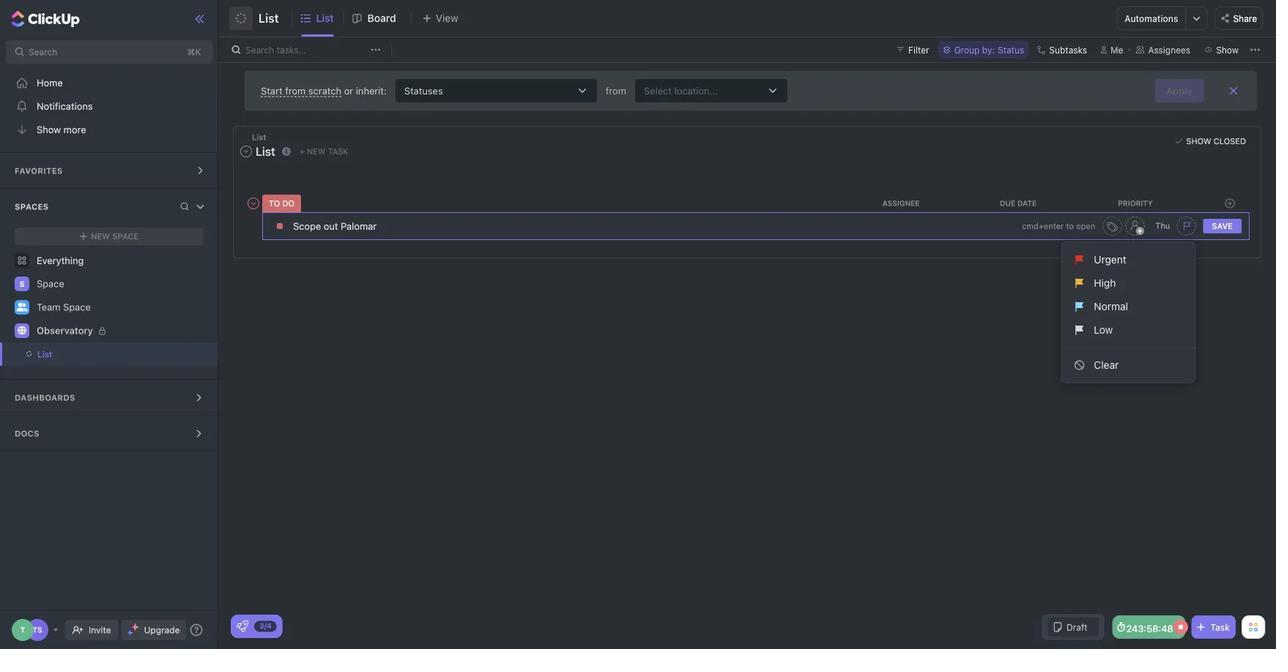 Task type: vqa. For each thing, say whether or not it's contained in the screenshot.
Task Name text box
yes



Task type: locate. For each thing, give the bounding box(es) containing it.
space up "everything" link
[[112, 232, 139, 241]]

0 vertical spatial list link
[[316, 0, 340, 37]]

globe image
[[18, 326, 26, 335]]

list
[[1062, 248, 1195, 377]]

list button
[[253, 2, 279, 34]]

save
[[1212, 221, 1233, 231]]

space up observatory
[[63, 302, 91, 313]]

board link
[[367, 0, 402, 37]]

low
[[1094, 324, 1113, 336]]

start from scratch link
[[261, 85, 341, 97]]

list link
[[316, 0, 340, 37], [0, 343, 189, 366]]

2 vertical spatial space
[[63, 302, 91, 313]]

show left more
[[37, 124, 61, 135]]

1 horizontal spatial search
[[245, 45, 274, 55]]

team
[[37, 302, 60, 313]]

search inside sidebar navigation
[[29, 47, 57, 57]]

assignees
[[1148, 45, 1191, 55]]

observatory link
[[37, 319, 205, 343]]

list link down observatory
[[0, 343, 189, 366]]

space link
[[37, 273, 205, 296]]

space up team
[[37, 279, 64, 290]]

upgrade
[[144, 626, 180, 636]]

new right +
[[307, 147, 326, 156]]

list link up search tasks... text box
[[316, 0, 340, 37]]

user group image
[[16, 303, 27, 312]]

low button
[[1068, 319, 1189, 342]]

list containing urgent
[[1062, 248, 1195, 377]]

show closed button
[[1172, 134, 1250, 149]]

list info image
[[282, 147, 291, 156]]

show
[[37, 124, 61, 135], [1186, 137, 1211, 146]]

search
[[245, 45, 274, 55], [29, 47, 57, 57]]

high
[[1094, 277, 1116, 289]]

space for team
[[63, 302, 91, 313]]

+
[[300, 147, 305, 156]]

cmd+enter
[[1022, 221, 1064, 231]]

notifications
[[37, 101, 93, 112]]

0 vertical spatial space
[[112, 232, 139, 241]]

0 horizontal spatial list link
[[0, 343, 189, 366]]

new up "everything" link
[[91, 232, 110, 241]]

show left closed
[[1186, 137, 1211, 146]]

1 horizontal spatial list link
[[316, 0, 340, 37]]

space
[[112, 232, 139, 241], [37, 279, 64, 290], [63, 302, 91, 313]]

list down observatory
[[37, 349, 52, 360]]

open
[[1076, 221, 1095, 231]]

show inside button
[[1186, 137, 1211, 146]]

new
[[307, 147, 326, 156], [91, 232, 110, 241]]

team space
[[37, 302, 91, 313]]

search tasks...
[[245, 45, 306, 55]]

1 vertical spatial list link
[[0, 343, 189, 366]]

assignees button
[[1129, 41, 1197, 59]]

scratch
[[308, 85, 341, 96]]

me
[[1111, 45, 1123, 55]]

0 vertical spatial new
[[307, 147, 326, 156]]

⌘k
[[187, 47, 201, 57]]

0 vertical spatial show
[[37, 124, 61, 135]]

notifications link
[[0, 95, 219, 118]]

inherit:
[[356, 85, 387, 96]]

search up home in the left of the page
[[29, 47, 57, 57]]

show more
[[37, 124, 86, 135]]

show inside sidebar navigation
[[37, 124, 61, 135]]

1 vertical spatial show
[[1186, 137, 1211, 146]]

+ new task
[[300, 147, 349, 156]]

1 vertical spatial new
[[91, 232, 110, 241]]

0 horizontal spatial search
[[29, 47, 57, 57]]

start
[[261, 85, 282, 96]]

high button
[[1068, 272, 1189, 295]]

task
[[1211, 623, 1230, 633]]

team space link
[[37, 296, 205, 319]]

search left tasks...
[[245, 45, 274, 55]]

urgent button
[[1068, 248, 1189, 272]]

list inside sidebar navigation
[[37, 349, 52, 360]]

1 vertical spatial space
[[37, 279, 64, 290]]

list up search tasks... text box
[[316, 12, 334, 24]]

invite
[[89, 626, 111, 636]]

clear button
[[1068, 354, 1189, 377]]

1 horizontal spatial show
[[1186, 137, 1211, 146]]

onboarding checklist button image
[[237, 621, 248, 633]]

0 horizontal spatial new
[[91, 232, 110, 241]]

0 horizontal spatial show
[[37, 124, 61, 135]]

task
[[328, 147, 349, 156]]

list
[[259, 11, 279, 25], [316, 12, 334, 24], [252, 133, 266, 142], [37, 349, 52, 360]]

list up search tasks...
[[259, 11, 279, 25]]



Task type: describe. For each thing, give the bounding box(es) containing it.
upgrade link
[[121, 621, 186, 641]]

space for new
[[112, 232, 139, 241]]

show for show closed
[[1186, 137, 1211, 146]]

urgent
[[1094, 254, 1127, 266]]

observatory
[[37, 325, 93, 336]]

search for search
[[29, 47, 57, 57]]

from
[[285, 85, 306, 96]]

automations
[[1125, 13, 1178, 23]]

clear
[[1094, 359, 1119, 371]]

automations button
[[1117, 7, 1186, 29]]

Task Name text field
[[293, 213, 1018, 239]]

board
[[367, 12, 396, 24]]

search for search tasks...
[[245, 45, 274, 55]]

share
[[1233, 13, 1257, 24]]

3/4
[[259, 622, 272, 631]]

new inside sidebar navigation
[[91, 232, 110, 241]]

everything
[[37, 255, 84, 266]]

new space
[[91, 232, 139, 241]]

favorites button
[[0, 153, 219, 188]]

1 horizontal spatial new
[[307, 147, 326, 156]]

show for show more
[[37, 124, 61, 135]]

everything link
[[0, 249, 219, 273]]

or
[[344, 85, 353, 96]]

set priority image
[[1177, 217, 1196, 236]]

onboarding checklist button element
[[237, 621, 248, 633]]

normal
[[1094, 301, 1128, 313]]

normal button
[[1068, 295, 1189, 319]]

closed
[[1214, 137, 1246, 146]]

more
[[64, 124, 86, 135]]

to
[[1066, 221, 1074, 231]]

243:58:48
[[1126, 623, 1174, 634]]

set priority element
[[1177, 217, 1196, 236]]

sidebar navigation
[[0, 0, 219, 650]]

docs
[[15, 429, 39, 439]]

cmd+enter to open
[[1022, 221, 1095, 231]]

home
[[37, 77, 63, 88]]

favorites
[[15, 166, 63, 176]]

share button
[[1215, 7, 1263, 30]]

list inside button
[[259, 11, 279, 25]]

tasks...
[[277, 45, 306, 55]]

start from scratch or inherit:
[[261, 85, 387, 96]]

me button
[[1095, 41, 1129, 59]]

list link inside sidebar navigation
[[0, 343, 189, 366]]

list down start
[[252, 133, 266, 142]]

home link
[[0, 71, 219, 95]]

Search tasks... text field
[[245, 40, 367, 60]]

show closed
[[1186, 137, 1246, 146]]

dashboards
[[15, 393, 75, 403]]



